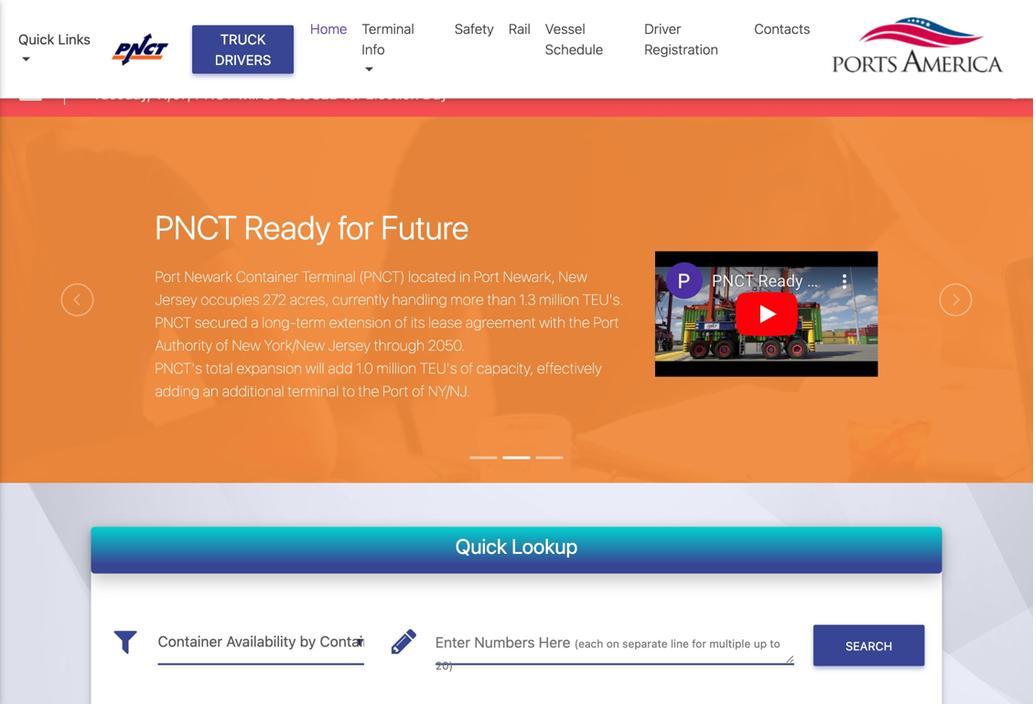 Task type: describe. For each thing, give the bounding box(es) containing it.
registration
[[645, 41, 719, 57]]

11/07,
[[155, 85, 191, 103]]

vessel schedule link
[[538, 11, 637, 67]]

contacts link
[[747, 11, 818, 46]]

quick links
[[18, 31, 91, 47]]

quick for quick lookup
[[456, 534, 507, 558]]

tuesday, 11/07, pnct will be closed for election day alert
[[0, 67, 1034, 117]]

1 vertical spatial pnct
[[155, 207, 237, 246]]

will inside port newark container terminal (pnct) located in port newark, new jersey occupies 272 acres, currently handling more than 1.3 million teu's. pnct secured a long-term extension of its lease agreement with the port authority of new york/new jersey through 2050. pnct's total expansion will add 1.0 million teu's of capacity,                                 effectively adding an additional terminal to the port of ny/nj.
[[306, 359, 325, 377]]

here
[[539, 633, 571, 651]]

of down teu's
[[412, 382, 425, 400]]

(pnct)
[[359, 268, 405, 285]]

expansion
[[236, 359, 302, 377]]

1 vertical spatial the
[[358, 382, 379, 400]]

for inside tuesday, 11/07, pnct will be closed for election day link
[[344, 85, 362, 103]]

additional
[[222, 382, 284, 400]]

teu's
[[420, 359, 457, 377]]

truck drivers
[[215, 31, 271, 68]]

quick links link
[[18, 29, 94, 70]]

1.3
[[520, 291, 536, 308]]

for inside (each on separate line for multiple up to 20)
[[692, 637, 707, 650]]

1 horizontal spatial jersey
[[328, 337, 371, 354]]

vessel schedule
[[545, 21, 604, 57]]

(each on separate line for multiple up to 20)
[[436, 637, 781, 672]]

pnct inside port newark container terminal (pnct) located in port newark, new jersey occupies 272 acres, currently handling more than 1.3 million teu's. pnct secured a long-term extension of its lease agreement with the port authority of new york/new jersey through 2050. pnct's total expansion will add 1.0 million teu's of capacity,                                 effectively adding an additional terminal to the port of ny/nj.
[[155, 314, 192, 331]]

occupies
[[201, 291, 260, 308]]

line
[[671, 637, 689, 650]]

in
[[460, 268, 471, 285]]

home
[[310, 21, 347, 37]]

newark,
[[503, 268, 555, 285]]

effectively
[[537, 359, 602, 377]]

pnct's
[[155, 359, 202, 377]]

pnct ready for future
[[155, 207, 469, 246]]

terminal info link
[[355, 11, 448, 87]]

authority
[[155, 337, 213, 354]]

to inside port newark container terminal (pnct) located in port newark, new jersey occupies 272 acres, currently handling more than 1.3 million teu's. pnct secured a long-term extension of its lease agreement with the port authority of new york/new jersey through 2050. pnct's total expansion will add 1.0 million teu's of capacity,                                 effectively adding an additional terminal to the port of ny/nj.
[[342, 382, 355, 400]]

vessel
[[545, 21, 586, 37]]

1 horizontal spatial terminal
[[362, 21, 415, 37]]

day
[[423, 85, 448, 103]]

port down the teu's. on the top right
[[594, 314, 620, 331]]

pnct ready for future image
[[0, 117, 1034, 586]]

of right teu's
[[461, 359, 473, 377]]

up
[[754, 637, 767, 650]]

(each
[[575, 637, 604, 650]]

york/new
[[264, 337, 325, 354]]

0 vertical spatial million
[[539, 291, 580, 308]]

1 vertical spatial new
[[232, 337, 261, 354]]

separate
[[623, 637, 668, 650]]

quick for quick links
[[18, 31, 54, 47]]

container
[[236, 268, 299, 285]]

0 horizontal spatial jersey
[[155, 291, 197, 308]]

schedule
[[545, 41, 604, 57]]

newark
[[184, 268, 233, 285]]

a
[[251, 314, 259, 331]]

add
[[328, 359, 353, 377]]

port down through
[[383, 382, 409, 400]]

driver
[[645, 21, 682, 37]]

of down secured at the top left of the page
[[216, 337, 229, 354]]

teu's.
[[583, 291, 624, 308]]

with
[[540, 314, 566, 331]]

terminal inside port newark container terminal (pnct) located in port newark, new jersey occupies 272 acres, currently handling more than 1.3 million teu's. pnct secured a long-term extension of its lease agreement with the port authority of new york/new jersey through 2050. pnct's total expansion will add 1.0 million teu's of capacity,                                 effectively adding an additional terminal to the port of ny/nj.
[[302, 268, 356, 285]]

quick lookup
[[456, 534, 578, 558]]

▼
[[356, 636, 364, 649]]

ready
[[244, 207, 331, 246]]

currently
[[332, 291, 389, 308]]

contacts
[[755, 21, 811, 37]]

rail
[[509, 21, 531, 37]]

pnct inside 'alert'
[[195, 85, 234, 103]]

election
[[366, 85, 419, 103]]



Task type: vqa. For each thing, say whether or not it's contained in the screenshot.
Links
yes



Task type: locate. For each thing, give the bounding box(es) containing it.
quick left links
[[18, 31, 54, 47]]

0 vertical spatial pnct
[[195, 85, 234, 103]]

terminal
[[288, 382, 339, 400]]

an
[[203, 382, 219, 400]]

for right line
[[692, 637, 707, 650]]

multiple
[[710, 637, 751, 650]]

close image
[[1006, 81, 1024, 99]]

1 horizontal spatial to
[[770, 637, 781, 650]]

pnct right 11/07,
[[195, 85, 234, 103]]

new up the teu's. on the top right
[[559, 268, 588, 285]]

million up with
[[539, 291, 580, 308]]

0 horizontal spatial terminal
[[302, 268, 356, 285]]

info
[[362, 41, 385, 57]]

port newark container terminal (pnct) located in port newark, new jersey occupies 272 acres, currently handling more than 1.3 million teu's. pnct secured a long-term extension of its lease agreement with the port authority of new york/new jersey through 2050. pnct's total expansion will add 1.0 million teu's of capacity,                                 effectively adding an additional terminal to the port of ny/nj.
[[155, 268, 624, 400]]

None text field
[[158, 619, 364, 664]]

capacity,
[[477, 359, 534, 377]]

lease
[[429, 314, 462, 331]]

1.0
[[356, 359, 373, 377]]

enter
[[436, 633, 471, 651]]

truck
[[220, 31, 266, 47]]

search button
[[814, 625, 925, 666]]

through
[[374, 337, 425, 354]]

1 vertical spatial will
[[306, 359, 325, 377]]

truck drivers link
[[192, 25, 294, 73]]

new
[[559, 268, 588, 285], [232, 337, 261, 354]]

safety
[[455, 21, 494, 37]]

terminal up acres,
[[302, 268, 356, 285]]

new down the a
[[232, 337, 261, 354]]

drivers
[[215, 51, 271, 68]]

its
[[411, 314, 425, 331]]

search
[[846, 639, 893, 653]]

pnct up newark
[[155, 207, 237, 246]]

1 horizontal spatial the
[[569, 314, 590, 331]]

0 vertical spatial for
[[344, 85, 362, 103]]

than
[[487, 291, 516, 308]]

the down the 1.0
[[358, 382, 379, 400]]

for
[[344, 85, 362, 103], [338, 207, 374, 246], [692, 637, 707, 650]]

the right with
[[569, 314, 590, 331]]

secured
[[195, 314, 248, 331]]

0 vertical spatial the
[[569, 314, 590, 331]]

million
[[539, 291, 580, 308], [377, 359, 417, 377]]

acres,
[[290, 291, 329, 308]]

handling
[[392, 291, 447, 308]]

will up terminal
[[306, 359, 325, 377]]

to down add
[[342, 382, 355, 400]]

driver registration link
[[637, 11, 747, 67]]

272
[[263, 291, 287, 308]]

enter numbers here
[[436, 633, 575, 651]]

tuesday, 11/07, pnct will be closed for election day
[[93, 85, 448, 103]]

will
[[238, 85, 259, 103], [306, 359, 325, 377]]

pnct
[[195, 85, 234, 103], [155, 207, 237, 246], [155, 314, 192, 331]]

port
[[155, 268, 181, 285], [474, 268, 500, 285], [594, 314, 620, 331], [383, 382, 409, 400]]

0 horizontal spatial the
[[358, 382, 379, 400]]

terminal
[[362, 21, 415, 37], [302, 268, 356, 285]]

1 vertical spatial million
[[377, 359, 417, 377]]

home link
[[303, 11, 355, 46]]

term
[[296, 314, 326, 331]]

will inside tuesday, 11/07, pnct will be closed for election day link
[[238, 85, 259, 103]]

0 vertical spatial will
[[238, 85, 259, 103]]

1 horizontal spatial million
[[539, 291, 580, 308]]

more
[[451, 291, 484, 308]]

be
[[263, 85, 279, 103]]

long-
[[262, 314, 296, 331]]

extension
[[329, 314, 391, 331]]

port left newark
[[155, 268, 181, 285]]

will left be
[[238, 85, 259, 103]]

port right in
[[474, 268, 500, 285]]

1 vertical spatial jersey
[[328, 337, 371, 354]]

to inside (each on separate line for multiple up to 20)
[[770, 637, 781, 650]]

2 vertical spatial pnct
[[155, 314, 192, 331]]

jersey down newark
[[155, 291, 197, 308]]

1 vertical spatial to
[[770, 637, 781, 650]]

closed
[[283, 85, 340, 103]]

1 vertical spatial quick
[[456, 534, 507, 558]]

of left "its"
[[395, 314, 408, 331]]

0 horizontal spatial to
[[342, 382, 355, 400]]

1 horizontal spatial will
[[306, 359, 325, 377]]

tuesday,
[[93, 85, 151, 103]]

0 vertical spatial new
[[559, 268, 588, 285]]

1 vertical spatial for
[[338, 207, 374, 246]]

million down through
[[377, 359, 417, 377]]

quick
[[18, 31, 54, 47], [456, 534, 507, 558]]

0 horizontal spatial will
[[238, 85, 259, 103]]

1 vertical spatial terminal
[[302, 268, 356, 285]]

ny/nj.
[[428, 382, 471, 400]]

jersey
[[155, 291, 197, 308], [328, 337, 371, 354]]

20)
[[436, 659, 453, 672]]

1 horizontal spatial quick
[[456, 534, 507, 558]]

None text field
[[436, 619, 795, 664]]

for left election
[[344, 85, 362, 103]]

2 vertical spatial for
[[692, 637, 707, 650]]

adding
[[155, 382, 200, 400]]

jersey up add
[[328, 337, 371, 354]]

2050.
[[428, 337, 465, 354]]

0 horizontal spatial new
[[232, 337, 261, 354]]

to
[[342, 382, 355, 400], [770, 637, 781, 650]]

terminal up info
[[362, 21, 415, 37]]

0 vertical spatial jersey
[[155, 291, 197, 308]]

links
[[58, 31, 91, 47]]

to right up
[[770, 637, 781, 650]]

quick left lookup at the bottom
[[456, 534, 507, 558]]

0 vertical spatial terminal
[[362, 21, 415, 37]]

future
[[381, 207, 469, 246]]

for up (pnct)
[[338, 207, 374, 246]]

0 horizontal spatial million
[[377, 359, 417, 377]]

tuesday, 11/07, pnct will be closed for election day link
[[93, 83, 448, 105]]

located
[[408, 268, 456, 285]]

safety link
[[448, 11, 502, 46]]

numbers
[[474, 633, 535, 651]]

total
[[206, 359, 233, 377]]

the
[[569, 314, 590, 331], [358, 382, 379, 400]]

rail link
[[502, 11, 538, 46]]

of
[[395, 314, 408, 331], [216, 337, 229, 354], [461, 359, 473, 377], [412, 382, 425, 400]]

lookup
[[512, 534, 578, 558]]

on
[[607, 637, 620, 650]]

terminal info
[[362, 21, 415, 57]]

1 horizontal spatial new
[[559, 268, 588, 285]]

0 vertical spatial to
[[342, 382, 355, 400]]

0 vertical spatial quick
[[18, 31, 54, 47]]

0 horizontal spatial quick
[[18, 31, 54, 47]]

agreement
[[466, 314, 536, 331]]

pnct up "authority"
[[155, 314, 192, 331]]

driver registration
[[645, 21, 719, 57]]



